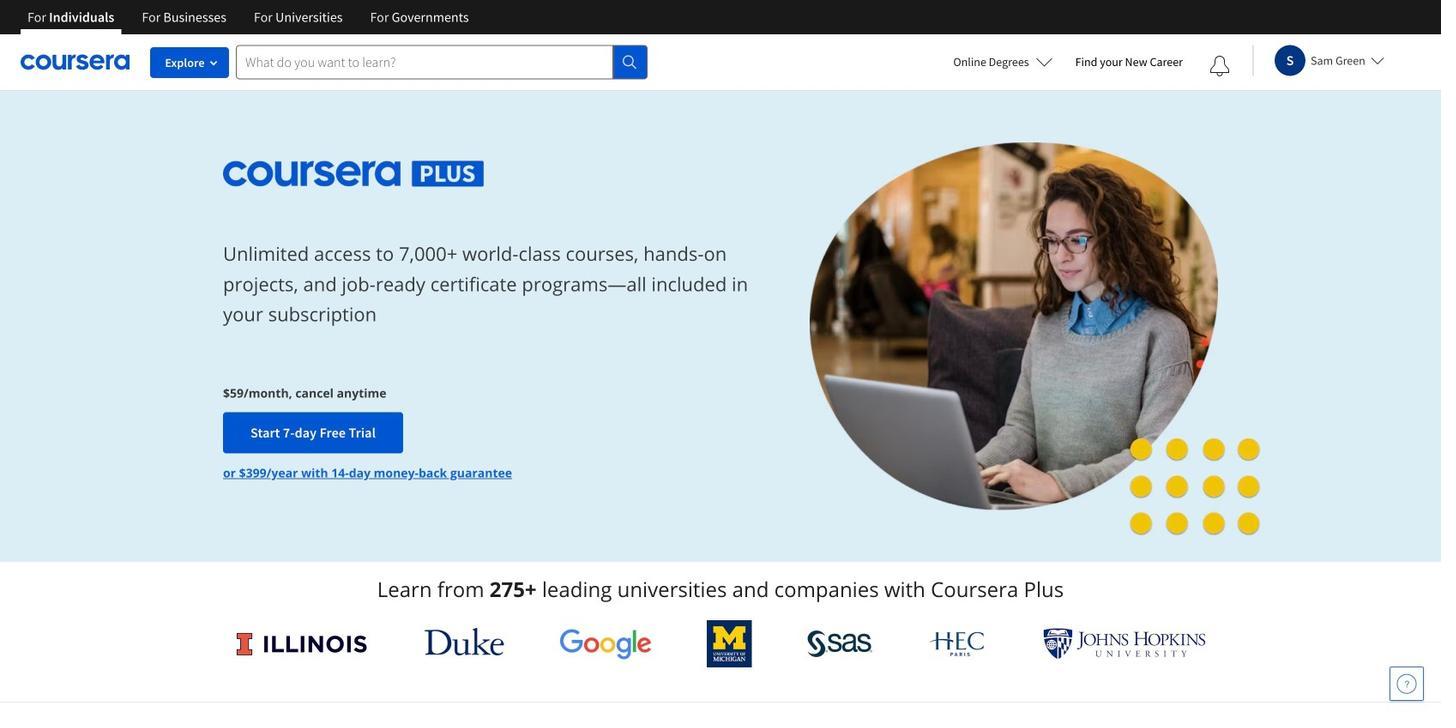Task type: vqa. For each thing, say whether or not it's contained in the screenshot.
Coursera Plus image
yes



Task type: describe. For each thing, give the bounding box(es) containing it.
johns hopkins university image
[[1043, 628, 1206, 660]]

sas image
[[807, 630, 873, 658]]

hec paris image
[[928, 626, 988, 662]]

What do you want to learn? text field
[[236, 45, 614, 79]]

coursera image
[[21, 48, 130, 76]]

coursera plus image
[[223, 161, 484, 187]]

university of michigan image
[[707, 620, 752, 668]]



Task type: locate. For each thing, give the bounding box(es) containing it.
university of illinois at urbana-champaign image
[[235, 630, 369, 658]]

help center image
[[1397, 674, 1418, 694]]

None search field
[[236, 45, 648, 79]]

google image
[[559, 628, 652, 660]]

banner navigation
[[14, 0, 483, 34]]

duke university image
[[425, 628, 504, 656]]



